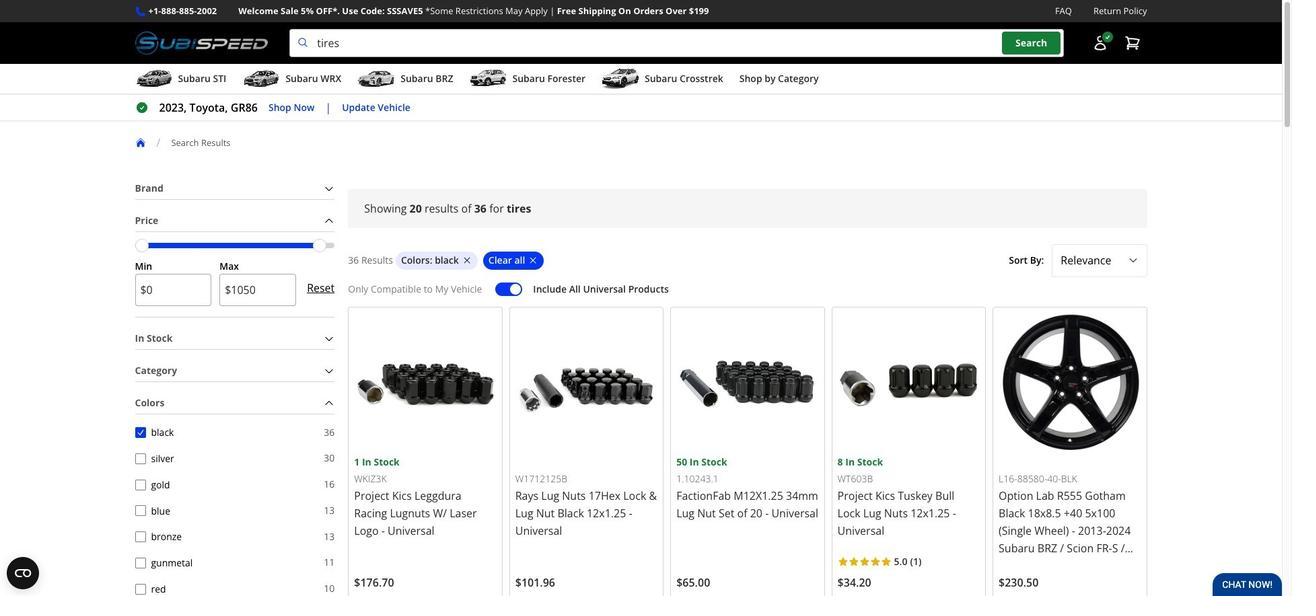Task type: vqa. For each thing, say whether or not it's contained in the screenshot.
VEHICLE
no



Task type: describe. For each thing, give the bounding box(es) containing it.
a subaru crosstrek thumbnail image image
[[602, 69, 639, 89]]

open widget image
[[7, 557, 39, 590]]

a subaru wrx thumbnail image image
[[243, 69, 280, 89]]

project kics tuskey bull lock lug nuts 12x1.25 - universal image
[[838, 313, 980, 455]]

a subaru sti thumbnail image image
[[135, 69, 173, 89]]

project kics leggdura racing lugnuts w/ laser logo - universal image
[[354, 313, 496, 455]]

minimum slider
[[135, 239, 148, 252]]

option lab r555 gotham black 18x8.5 +40 5x100 (single wheel) - 2013-2024 subaru brz / scion fr-s / toyota gr86 / 2014-2018 subaru forester image
[[999, 313, 1141, 455]]

button image
[[1092, 35, 1108, 51]]

search input field
[[290, 29, 1064, 57]]

a subaru forester thumbnail image image
[[469, 69, 507, 89]]



Task type: locate. For each thing, give the bounding box(es) containing it.
None text field
[[135, 274, 212, 306]]

None button
[[135, 427, 146, 438], [135, 453, 146, 464], [135, 480, 146, 490], [135, 506, 146, 516], [135, 532, 146, 542], [135, 558, 146, 569], [135, 584, 146, 595], [135, 427, 146, 438], [135, 453, 146, 464], [135, 480, 146, 490], [135, 506, 146, 516], [135, 532, 146, 542], [135, 558, 146, 569], [135, 584, 146, 595]]

a subaru brz thumbnail image image
[[358, 69, 395, 89]]

home image
[[135, 137, 146, 148]]

rays lug nuts 17hex lock & lug nut black 12x1.25 - universal image
[[515, 313, 658, 455]]

factionfab m12x1.25 34mm lug nut set of 20 - universal image
[[676, 313, 819, 455]]

None text field
[[220, 274, 296, 306]]

subispeed logo image
[[135, 29, 268, 57]]

maximum slider
[[313, 239, 326, 252]]



